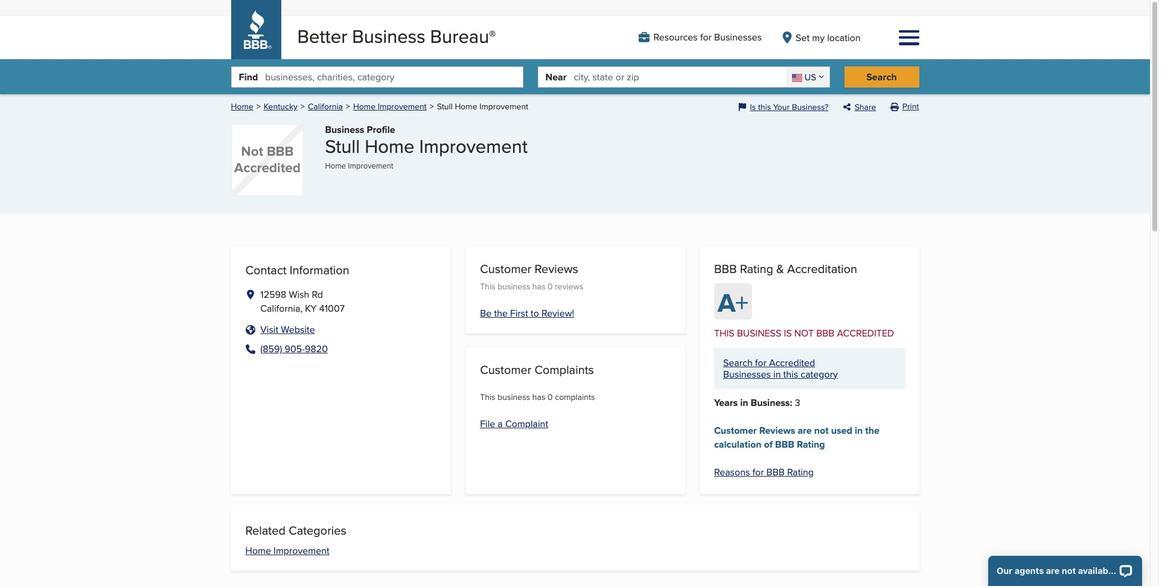Task type: locate. For each thing, give the bounding box(es) containing it.
for right the resources
[[701, 30, 712, 44]]

set my location
[[796, 31, 861, 44]]

customer inside customer reviews this business has 0 reviews
[[480, 260, 532, 277]]

business down california "link"
[[325, 123, 365, 137]]

home improvement link down related
[[246, 543, 330, 557]]

home down related
[[246, 543, 271, 557]]

for for resources
[[701, 30, 712, 44]]

complaints
[[535, 361, 594, 378]]

this up be
[[480, 280, 496, 293]]

first
[[511, 306, 529, 320]]

for up "years in business : 3"
[[756, 356, 767, 369]]

&
[[777, 260, 785, 277]]

years in business : 3
[[715, 396, 801, 410]]

better business bureau ®
[[298, 23, 496, 50]]

in right the used
[[855, 424, 863, 438]]

0 vertical spatial home improvement link
[[353, 101, 427, 113]]

0 vertical spatial the
[[494, 306, 508, 320]]

resources for businesses link
[[639, 30, 762, 44]]

not inside customer reviews are not used in the calculation of bbb rating
[[815, 424, 829, 438]]

business
[[498, 280, 531, 293], [737, 326, 782, 340], [498, 391, 531, 403]]

2 vertical spatial business
[[751, 396, 791, 410]]

0 vertical spatial reviews
[[535, 260, 579, 277]]

1 horizontal spatial home improvement link
[[353, 101, 427, 113]]

1 vertical spatial california
[[261, 301, 301, 315]]

set
[[796, 31, 810, 44]]

stull up business profile stull home improvement home improvement
[[437, 101, 453, 113]]

profile
[[367, 123, 395, 137]]

business profile stull home improvement home improvement
[[325, 123, 528, 171]]

0 vertical spatial 0
[[548, 280, 553, 293]]

rating left &
[[741, 260, 774, 277]]

has
[[533, 280, 546, 293], [533, 391, 546, 403]]

business inside customer reviews this business has 0 reviews
[[498, 280, 531, 293]]

home
[[231, 101, 254, 113], [353, 101, 376, 113], [455, 101, 478, 113], [365, 133, 415, 160], [325, 160, 346, 171], [246, 543, 271, 557]]

1 vertical spatial customer
[[480, 361, 532, 378]]

1 horizontal spatial this
[[784, 367, 799, 381]]

complaint
[[506, 417, 549, 430]]

not right the are at the bottom right
[[815, 424, 829, 438]]

search
[[867, 70, 898, 84], [724, 356, 753, 369]]

0 vertical spatial stull
[[437, 101, 453, 113]]

rating left the used
[[797, 437, 826, 451]]

bbb up the a
[[715, 260, 737, 277]]

businesses
[[715, 30, 762, 44], [724, 367, 771, 381]]

california inside 12598 wish rd california , ky 41007
[[261, 301, 301, 315]]

california link
[[308, 101, 343, 113]]

1 horizontal spatial reviews
[[760, 424, 796, 438]]

0 horizontal spatial accredited
[[770, 356, 816, 369]]

0 vertical spatial customer
[[480, 260, 532, 277]]

bbb inside customer reviews are not used in the calculation of bbb rating
[[776, 437, 795, 451]]

years
[[715, 396, 738, 410]]

business left is
[[737, 326, 782, 340]]

customer inside customer reviews are not used in the calculation of bbb rating
[[715, 424, 757, 438]]

home link
[[231, 101, 254, 113]]

home up business profile stull home improvement home improvement
[[455, 101, 478, 113]]

bbb right of
[[776, 437, 795, 451]]

this left category
[[784, 367, 799, 381]]

home down find
[[231, 101, 254, 113]]

1 vertical spatial businesses
[[724, 367, 771, 381]]

home improvement link
[[353, 101, 427, 113], [246, 543, 330, 557]]

has up the to
[[533, 280, 546, 293]]

0 vertical spatial businesses
[[715, 30, 762, 44]]

0 horizontal spatial stull
[[325, 133, 360, 160]]

0 horizontal spatial home improvement link
[[246, 543, 330, 557]]

better
[[298, 23, 348, 50]]

1 vertical spatial 0
[[548, 391, 553, 403]]

1 vertical spatial this
[[715, 326, 735, 340]]

1 horizontal spatial in
[[774, 367, 781, 381]]

1 vertical spatial for
[[756, 356, 767, 369]]

reasons
[[715, 465, 751, 479]]

reviews inside customer reviews this business has 0 reviews
[[535, 260, 579, 277]]

2 horizontal spatial in
[[855, 424, 863, 438]]

in
[[774, 367, 781, 381], [741, 396, 749, 410], [855, 424, 863, 438]]

search button
[[845, 67, 920, 88]]

california right kentucky
[[308, 101, 343, 113]]

website
[[281, 323, 315, 336]]

2 vertical spatial in
[[855, 424, 863, 438]]

the right the used
[[866, 424, 880, 438]]

accredited
[[838, 326, 895, 340], [770, 356, 816, 369]]

location
[[828, 31, 861, 44]]

improvement
[[378, 101, 427, 113], [480, 101, 529, 113], [420, 133, 528, 160], [348, 160, 394, 171], [274, 543, 330, 557]]

business inside a + this business is not bbb accredited
[[737, 326, 782, 340]]

be
[[480, 306, 492, 320]]

this down the a
[[715, 326, 735, 340]]

stull inside business profile stull home improvement home improvement
[[325, 133, 360, 160]]

rating inside customer reviews are not used in the calculation of bbb rating
[[797, 437, 826, 451]]

0 vertical spatial search
[[867, 70, 898, 84]]

home improvement link up profile
[[353, 101, 427, 113]]

kentucky link
[[264, 101, 298, 113]]

in right years
[[741, 396, 749, 410]]

1 vertical spatial search
[[724, 356, 753, 369]]

reviews left the are at the bottom right
[[760, 424, 796, 438]]

reviews for customer reviews this business has 0 reviews
[[535, 260, 579, 277]]

has down 'customer complaints'
[[533, 391, 546, 403]]

1 vertical spatial accredited
[[770, 356, 816, 369]]

reviews
[[535, 260, 579, 277], [760, 424, 796, 438]]

1 vertical spatial business
[[325, 123, 365, 137]]

0 inside customer reviews this business has 0 reviews
[[548, 280, 553, 293]]

0 vertical spatial has
[[533, 280, 546, 293]]

search for accredited businesses in this category
[[724, 356, 838, 381]]

1 horizontal spatial accredited
[[838, 326, 895, 340]]

reviews up reviews
[[535, 260, 579, 277]]

is this your business? link
[[739, 101, 829, 113]]

be the first to review!
[[480, 306, 575, 320]]

not bbb accredited image
[[231, 124, 304, 196]]

1 vertical spatial not
[[815, 424, 829, 438]]

0 horizontal spatial this
[[759, 101, 772, 113]]

california up visit website link
[[261, 301, 301, 315]]

customer up first
[[480, 260, 532, 277]]

41007
[[319, 301, 345, 315]]

search inside search 'button'
[[867, 70, 898, 84]]

0 horizontal spatial in
[[741, 396, 749, 410]]

this right is
[[759, 101, 772, 113]]

0 horizontal spatial the
[[494, 306, 508, 320]]

0 left complaints
[[548, 391, 553, 403]]

bbb right is
[[817, 326, 835, 340]]

the
[[494, 306, 508, 320], [866, 424, 880, 438]]

business
[[352, 23, 426, 50], [325, 123, 365, 137], [751, 396, 791, 410]]

business?
[[792, 101, 829, 113]]

to
[[531, 306, 539, 320]]

used
[[832, 424, 853, 438]]

search up years
[[724, 356, 753, 369]]

1 vertical spatial this
[[784, 367, 799, 381]]

stull
[[437, 101, 453, 113], [325, 133, 360, 160]]

0 left reviews
[[548, 280, 553, 293]]

for for reasons
[[753, 465, 765, 479]]

0 horizontal spatial california
[[261, 301, 301, 315]]

1 vertical spatial the
[[866, 424, 880, 438]]

:
[[791, 396, 793, 410]]

for inside search for accredited businesses in this category
[[756, 356, 767, 369]]

1 vertical spatial rating
[[797, 437, 826, 451]]

1 has from the top
[[533, 280, 546, 293]]

1 vertical spatial business
[[737, 326, 782, 340]]

not
[[795, 326, 814, 340], [815, 424, 829, 438]]

of
[[765, 437, 773, 451]]

accredited inside a + this business is not bbb accredited
[[838, 326, 895, 340]]

find
[[239, 70, 258, 84]]

search inside search for accredited businesses in this category
[[724, 356, 753, 369]]

business up first
[[498, 280, 531, 293]]

+
[[736, 284, 749, 321]]

2 vertical spatial for
[[753, 465, 765, 479]]

1 vertical spatial home improvement link
[[246, 543, 330, 557]]

for
[[701, 30, 712, 44], [756, 356, 767, 369], [753, 465, 765, 479]]

0 horizontal spatial reviews
[[535, 260, 579, 277]]

0
[[548, 280, 553, 293], [548, 391, 553, 403]]

category
[[801, 367, 838, 381]]

customer
[[480, 260, 532, 277], [480, 361, 532, 378], [715, 424, 757, 438]]

home down california "link"
[[325, 160, 346, 171]]

1 horizontal spatial the
[[866, 424, 880, 438]]

not right is
[[795, 326, 814, 340]]

business left '3'
[[751, 396, 791, 410]]

this inside a + this business is not bbb accredited
[[715, 326, 735, 340]]

®
[[490, 25, 496, 44]]

reviews inside customer reviews are not used in the calculation of bbb rating
[[760, 424, 796, 438]]

customer up this business has 0 complaints at the bottom of page
[[480, 361, 532, 378]]

visit website
[[261, 323, 315, 336]]

rating
[[741, 260, 774, 277], [797, 437, 826, 451], [788, 465, 814, 479]]

business for customer
[[498, 280, 531, 293]]

ky
[[305, 301, 317, 315]]

2 vertical spatial business
[[498, 391, 531, 403]]

0 horizontal spatial search
[[724, 356, 753, 369]]

this
[[480, 280, 496, 293], [715, 326, 735, 340], [480, 391, 496, 403]]

0 vertical spatial for
[[701, 30, 712, 44]]

search for search
[[867, 70, 898, 84]]

2 vertical spatial customer
[[715, 424, 757, 438]]

search up share at right
[[867, 70, 898, 84]]

0 vertical spatial california
[[308, 101, 343, 113]]

complaints
[[555, 391, 595, 403]]

the right be
[[494, 306, 508, 320]]

(859) 905-9820 link
[[261, 342, 328, 356]]

1 vertical spatial stull
[[325, 133, 360, 160]]

business up the file a complaint
[[498, 391, 531, 403]]

stull left profile
[[325, 133, 360, 160]]

(859) 905-9820
[[261, 342, 328, 356]]

your
[[774, 101, 790, 113]]

this inside search for accredited businesses in this category
[[784, 367, 799, 381]]

1 vertical spatial reviews
[[760, 424, 796, 438]]

0 vertical spatial not
[[795, 326, 814, 340]]

rating down customer reviews are not used in the calculation of bbb rating
[[788, 465, 814, 479]]

,
[[301, 301, 303, 315]]

0 vertical spatial accredited
[[838, 326, 895, 340]]

0 vertical spatial this
[[480, 280, 496, 293]]

customer down years
[[715, 424, 757, 438]]

home inside related categories home improvement
[[246, 543, 271, 557]]

bbb inside a + this business is not bbb accredited
[[817, 326, 835, 340]]

this up file
[[480, 391, 496, 403]]

this inside customer reviews this business has 0 reviews
[[480, 280, 496, 293]]

1 horizontal spatial search
[[867, 70, 898, 84]]

is this your business?
[[750, 101, 829, 113]]

in up "years in business : 3"
[[774, 367, 781, 381]]

0 vertical spatial in
[[774, 367, 781, 381]]

1 horizontal spatial california
[[308, 101, 343, 113]]

contact
[[246, 261, 287, 279]]

0 vertical spatial business
[[498, 280, 531, 293]]

accredited inside search for accredited businesses in this category
[[770, 356, 816, 369]]

has inside customer reviews this business has 0 reviews
[[533, 280, 546, 293]]

1 vertical spatial has
[[533, 391, 546, 403]]

business up find search box
[[352, 23, 426, 50]]

us
[[805, 71, 817, 84]]

1 0 from the top
[[548, 280, 553, 293]]

12598
[[261, 288, 287, 302]]

for right reasons
[[753, 465, 765, 479]]



Task type: vqa. For each thing, say whether or not it's contained in the screenshot.
topmost "Businesses"
yes



Task type: describe. For each thing, give the bounding box(es) containing it.
a
[[498, 417, 503, 430]]

calculation
[[715, 437, 762, 451]]

bureau
[[431, 23, 490, 50]]

a + this business is not bbb accredited
[[715, 284, 895, 340]]

reviews
[[555, 280, 584, 293]]

bbb rating & accreditation
[[715, 260, 858, 277]]

Find search field
[[265, 67, 523, 87]]

business inside business profile stull home improvement home improvement
[[325, 123, 365, 137]]

visit website link
[[261, 323, 315, 336]]

0 vertical spatial rating
[[741, 260, 774, 277]]

kentucky
[[264, 101, 298, 113]]

near
[[546, 70, 567, 84]]

home improvement
[[353, 101, 427, 113]]

file
[[480, 417, 496, 430]]

2 vertical spatial this
[[480, 391, 496, 403]]

business for a
[[737, 326, 782, 340]]

reviews for customer reviews are not used in the calculation of bbb rating
[[760, 424, 796, 438]]

related categories home improvement
[[246, 521, 347, 557]]

resources for businesses
[[654, 30, 762, 44]]

resources
[[654, 30, 698, 44]]

customer for customer complaints
[[480, 361, 532, 378]]

customer complaints
[[480, 361, 594, 378]]

3
[[795, 396, 801, 410]]

1 horizontal spatial stull
[[437, 101, 453, 113]]

stull home improvement
[[437, 101, 529, 113]]

US field
[[787, 67, 830, 87]]

for for search
[[756, 356, 767, 369]]

12598 wish rd california , ky 41007
[[261, 288, 345, 315]]

my
[[813, 31, 825, 44]]

in inside customer reviews are not used in the calculation of bbb rating
[[855, 424, 863, 438]]

a
[[718, 284, 736, 322]]

reasons for bbb rating link
[[715, 465, 814, 479]]

file a complaint link
[[480, 417, 549, 430]]

bbb down of
[[767, 465, 785, 479]]

contact information
[[246, 261, 350, 279]]

is
[[750, 101, 756, 113]]

2 has from the top
[[533, 391, 546, 403]]

file a complaint
[[480, 417, 549, 430]]

customer for customer reviews are not used in the calculation of bbb rating
[[715, 424, 757, 438]]

0 vertical spatial business
[[352, 23, 426, 50]]

are
[[798, 424, 812, 438]]

related
[[246, 521, 286, 539]]

0 vertical spatial this
[[759, 101, 772, 113]]

businesses inside search for accredited businesses in this category
[[724, 367, 771, 381]]

wish
[[289, 288, 310, 302]]

not inside a + this business is not bbb accredited
[[795, 326, 814, 340]]

in inside search for accredited businesses in this category
[[774, 367, 781, 381]]

customer reviews this business has 0 reviews
[[480, 260, 584, 293]]

search for search for accredited businesses in this category
[[724, 356, 753, 369]]

1 vertical spatial in
[[741, 396, 749, 410]]

is
[[784, 326, 792, 340]]

905-
[[285, 342, 305, 356]]

this business is not bbb accredited link
[[715, 326, 905, 340]]

this for a
[[715, 326, 735, 340]]

share
[[855, 101, 877, 113]]

(859)
[[261, 342, 282, 356]]

improvement inside related categories home improvement
[[274, 543, 330, 557]]

reasons for bbb rating
[[715, 465, 814, 479]]

home down home improvement
[[365, 133, 415, 160]]

print
[[903, 101, 920, 113]]

customer reviews are not used in the calculation of bbb rating
[[715, 424, 880, 451]]

Near field
[[574, 67, 787, 87]]

2 vertical spatial rating
[[788, 465, 814, 479]]

visit
[[261, 323, 279, 336]]

the inside customer reviews are not used in the calculation of bbb rating
[[866, 424, 880, 438]]

this business has 0 complaints
[[480, 391, 595, 403]]

accreditation
[[788, 260, 858, 277]]

review!
[[542, 306, 575, 320]]

9820
[[305, 342, 328, 356]]

this for customer
[[480, 280, 496, 293]]

be the first to review! link
[[480, 306, 575, 320]]

print button
[[891, 101, 920, 113]]

categories
[[289, 521, 347, 539]]

2 0 from the top
[[548, 391, 553, 403]]

home up profile
[[353, 101, 376, 113]]

information
[[290, 261, 350, 279]]

customer for customer reviews this business has 0 reviews
[[480, 260, 532, 277]]

rd
[[312, 288, 323, 302]]



